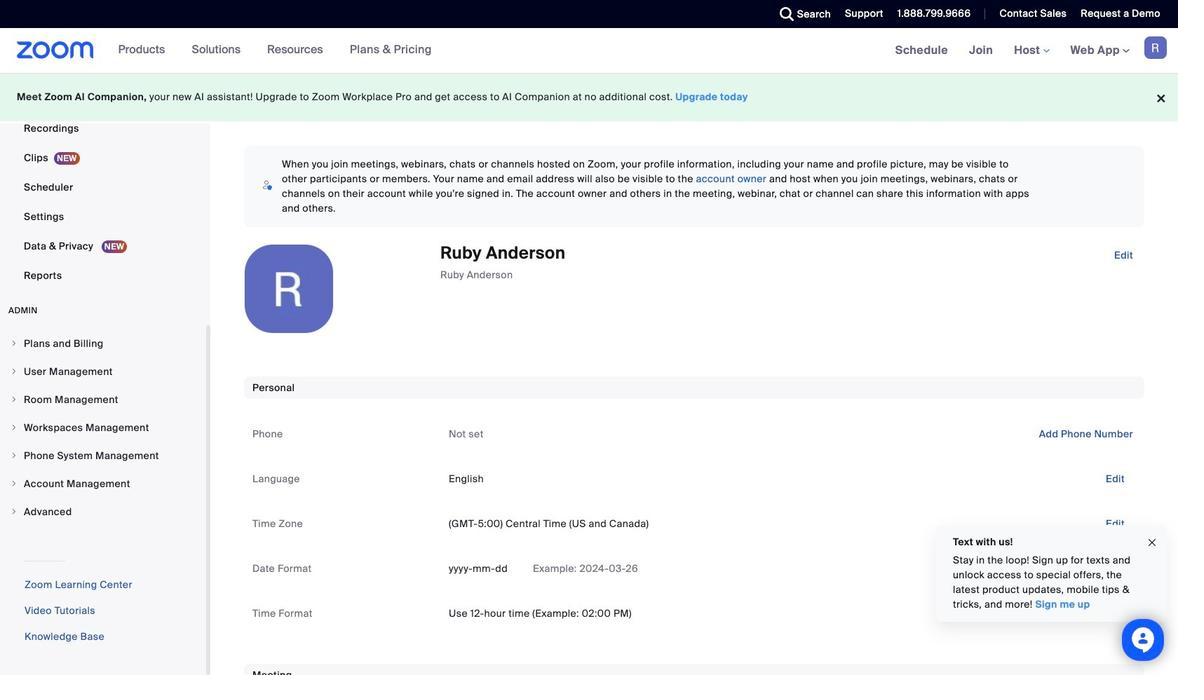 Task type: describe. For each thing, give the bounding box(es) containing it.
right image for 3rd menu item from the top of the admin menu menu
[[10, 396, 18, 404]]

2 menu item from the top
[[0, 359, 206, 385]]

2 right image from the top
[[10, 452, 18, 460]]

user photo image
[[245, 245, 333, 333]]

1 right image from the top
[[10, 340, 18, 348]]

close image
[[1147, 535, 1159, 551]]

3 right image from the top
[[10, 508, 18, 516]]

right image for fourth menu item from the top of the admin menu menu
[[10, 424, 18, 432]]

right image for 6th menu item from the bottom
[[10, 368, 18, 376]]

profile picture image
[[1145, 36, 1168, 59]]

1 menu item from the top
[[0, 331, 206, 357]]

6 menu item from the top
[[0, 471, 206, 498]]

personal menu menu
[[0, 0, 206, 291]]



Task type: vqa. For each thing, say whether or not it's contained in the screenshot.
Thumbnail For Family Ecomap's Add to Starred image
no



Task type: locate. For each thing, give the bounding box(es) containing it.
right image for sixth menu item from the top
[[10, 480, 18, 488]]

1 right image from the top
[[10, 368, 18, 376]]

2 right image from the top
[[10, 396, 18, 404]]

zoom logo image
[[17, 41, 94, 59]]

3 menu item from the top
[[0, 387, 206, 413]]

2 vertical spatial right image
[[10, 508, 18, 516]]

menu item
[[0, 331, 206, 357], [0, 359, 206, 385], [0, 387, 206, 413], [0, 415, 206, 441], [0, 443, 206, 469], [0, 471, 206, 498], [0, 499, 206, 526]]

4 menu item from the top
[[0, 415, 206, 441]]

right image
[[10, 340, 18, 348], [10, 452, 18, 460], [10, 508, 18, 516]]

banner
[[0, 28, 1179, 74]]

product information navigation
[[108, 28, 443, 73]]

edit user photo image
[[278, 283, 300, 295]]

3 right image from the top
[[10, 424, 18, 432]]

0 vertical spatial right image
[[10, 340, 18, 348]]

7 menu item from the top
[[0, 499, 206, 526]]

4 right image from the top
[[10, 480, 18, 488]]

admin menu menu
[[0, 331, 206, 527]]

meetings navigation
[[885, 28, 1179, 74]]

footer
[[0, 73, 1179, 121]]

1 vertical spatial right image
[[10, 452, 18, 460]]

right image
[[10, 368, 18, 376], [10, 396, 18, 404], [10, 424, 18, 432], [10, 480, 18, 488]]

5 menu item from the top
[[0, 443, 206, 469]]



